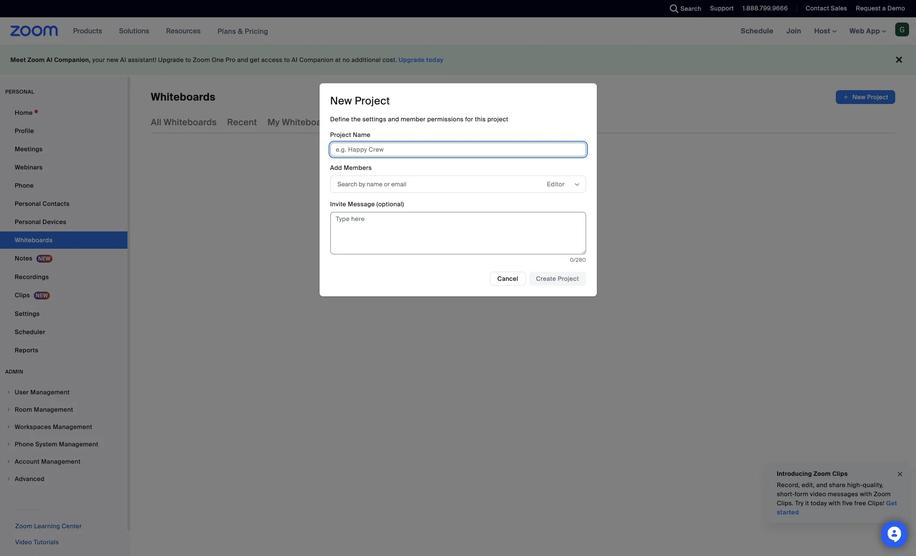 Task type: locate. For each thing, give the bounding box(es) containing it.
1 vertical spatial clips
[[833, 470, 848, 478]]

five
[[843, 500, 853, 508]]

banner
[[0, 17, 917, 46]]

for
[[465, 116, 474, 123]]

companion
[[299, 56, 334, 64]]

cancel button
[[490, 272, 526, 286]]

contacts
[[43, 200, 70, 208]]

1 vertical spatial project
[[548, 193, 584, 206]]

new
[[107, 56, 119, 64]]

1 horizontal spatial your
[[500, 193, 522, 206]]

demo
[[888, 4, 906, 12]]

2 vertical spatial and
[[817, 481, 828, 489]]

the
[[351, 116, 361, 123]]

get
[[250, 56, 260, 64]]

0 horizontal spatial ai
[[46, 56, 53, 64]]

0 vertical spatial create
[[463, 193, 497, 206]]

ai left companion,
[[46, 56, 53, 64]]

plans
[[218, 27, 236, 36]]

free
[[855, 500, 867, 508]]

clips inside personal menu menu
[[15, 291, 30, 299]]

and left get on the top of the page
[[237, 56, 248, 64]]

settings
[[363, 116, 387, 123]]

project down editor popup button
[[548, 193, 584, 206]]

1 horizontal spatial ai
[[120, 56, 126, 64]]

0 horizontal spatial upgrade
[[158, 56, 184, 64]]

clips
[[15, 291, 30, 299], [833, 470, 848, 478]]

today
[[427, 56, 444, 64], [811, 500, 827, 508]]

new project button
[[836, 90, 896, 104]]

meet zoom ai companion, your new ai assistant! upgrade to zoom one pro and get access to ai companion at no additional cost. upgrade today
[[10, 56, 444, 64]]

0 vertical spatial with
[[378, 117, 395, 128]]

0 vertical spatial today
[[427, 56, 444, 64]]

new project inside 'dialog'
[[330, 94, 390, 108]]

scheduler
[[15, 328, 45, 336]]

1 horizontal spatial today
[[811, 500, 827, 508]]

zoom
[[28, 56, 45, 64], [193, 56, 210, 64], [814, 470, 831, 478], [874, 491, 891, 498], [15, 523, 32, 530]]

1 vertical spatial today
[[811, 500, 827, 508]]

0 vertical spatial personal
[[15, 200, 41, 208]]

clips.
[[777, 500, 794, 508]]

scheduler link
[[0, 324, 128, 341]]

2 horizontal spatial and
[[817, 481, 828, 489]]

invite
[[330, 201, 346, 208]]

with inside tabs of all whiteboard page tab list
[[378, 117, 395, 128]]

members
[[344, 164, 372, 172]]

1 vertical spatial with
[[860, 491, 872, 498]]

clips up share
[[833, 470, 848, 478]]

1 horizontal spatial new project
[[853, 93, 889, 101]]

new inside new project 'dialog'
[[330, 94, 352, 108]]

project up settings
[[355, 94, 390, 108]]

zoom up edit,
[[814, 470, 831, 478]]

to left one
[[185, 56, 191, 64]]

edit,
[[802, 481, 815, 489]]

1 horizontal spatial to
[[284, 56, 290, 64]]

whiteboards right the my
[[282, 117, 335, 128]]

meetings navigation
[[735, 17, 917, 46]]

2 to from the left
[[284, 56, 290, 64]]

1 vertical spatial and
[[388, 116, 399, 123]]

0 horizontal spatial clips
[[15, 291, 30, 299]]

1 horizontal spatial clips
[[833, 470, 848, 478]]

zoom up 'clips!'
[[874, 491, 891, 498]]

new project inside button
[[853, 93, 889, 101]]

0 horizontal spatial new project
[[330, 94, 390, 108]]

upgrade right "cost."
[[399, 56, 425, 64]]

0 vertical spatial project
[[488, 116, 509, 123]]

new right add image at the top
[[853, 93, 866, 101]]

2 horizontal spatial ai
[[292, 56, 298, 64]]

quality,
[[863, 481, 884, 489]]

settings link
[[0, 305, 128, 323]]

share
[[829, 481, 846, 489]]

learning
[[34, 523, 60, 530]]

a
[[883, 4, 886, 12]]

shared
[[346, 117, 376, 128]]

(optional)
[[377, 201, 404, 208]]

center
[[62, 523, 82, 530]]

add
[[330, 164, 342, 172]]

recordings
[[15, 273, 49, 281]]

and right settings
[[388, 116, 399, 123]]

personal
[[5, 88, 34, 95]]

0 horizontal spatial and
[[237, 56, 248, 64]]

add image
[[843, 93, 849, 102]]

1 horizontal spatial upgrade
[[399, 56, 425, 64]]

project name
[[330, 131, 371, 139]]

with up free
[[860, 491, 872, 498]]

0 horizontal spatial create
[[463, 193, 497, 206]]

one
[[212, 56, 224, 64]]

today inside meet zoom ai companion, footer
[[427, 56, 444, 64]]

1 horizontal spatial create
[[536, 275, 556, 283]]

personal menu menu
[[0, 104, 128, 360]]

editor
[[547, 181, 565, 188]]

contact sales
[[806, 4, 848, 12]]

invite message (optional)
[[330, 201, 404, 208]]

2 horizontal spatial with
[[860, 491, 872, 498]]

phone link
[[0, 177, 128, 194]]

personal down personal contacts
[[15, 218, 41, 226]]

video
[[15, 539, 32, 547]]

new up the define
[[330, 94, 352, 108]]

to right access
[[284, 56, 290, 64]]

new project right add image at the top
[[853, 93, 889, 101]]

support link
[[704, 0, 736, 17], [711, 4, 734, 12]]

personal devices link
[[0, 213, 128, 231]]

project right this
[[488, 116, 509, 123]]

additional
[[352, 56, 381, 64]]

project right add image at the top
[[868, 93, 889, 101]]

and inside new project 'dialog'
[[388, 116, 399, 123]]

Invite Message (optional) text field
[[330, 212, 586, 255]]

upgrade down product information navigation
[[158, 56, 184, 64]]

contact sales link
[[800, 0, 850, 17], [806, 4, 848, 12]]

zoom inside record, edit, and share high-quality, short-form video messages with zoom clips. try it today with five free clips!
[[874, 491, 891, 498]]

request a demo
[[856, 4, 906, 12]]

record,
[[777, 481, 800, 489]]

with down "messages"
[[829, 500, 841, 508]]

0 vertical spatial and
[[237, 56, 248, 64]]

request a demo link
[[850, 0, 917, 17], [856, 4, 906, 12]]

contact sales link up meetings navigation
[[806, 4, 848, 12]]

create right cancel
[[536, 275, 556, 283]]

whiteboards up all whiteboards
[[151, 90, 216, 104]]

project inside button
[[868, 93, 889, 101]]

ai left companion at the top of the page
[[292, 56, 298, 64]]

1 ai from the left
[[46, 56, 53, 64]]

my
[[268, 117, 280, 128]]

0 horizontal spatial to
[[185, 56, 191, 64]]

personal contacts link
[[0, 195, 128, 213]]

1 personal from the top
[[15, 200, 41, 208]]

tutorials
[[34, 539, 59, 547]]

create project
[[536, 275, 579, 283]]

1 horizontal spatial and
[[388, 116, 399, 123]]

ai right new
[[120, 56, 126, 64]]

create inside button
[[536, 275, 556, 283]]

your left first
[[500, 193, 522, 206]]

project down '0/280'
[[558, 275, 579, 283]]

1 vertical spatial create
[[536, 275, 556, 283]]

create up invite message (optional) text field
[[463, 193, 497, 206]]

with left me
[[378, 117, 395, 128]]

0 vertical spatial your
[[92, 56, 105, 64]]

2 personal from the top
[[15, 218, 41, 226]]

join
[[787, 26, 802, 36]]

and
[[237, 56, 248, 64], [388, 116, 399, 123], [817, 481, 828, 489]]

reports link
[[0, 342, 128, 359]]

new project up the the
[[330, 94, 390, 108]]

personal for personal devices
[[15, 218, 41, 226]]

cost.
[[383, 56, 397, 64]]

1 vertical spatial personal
[[15, 218, 41, 226]]

whiteboards right 'all'
[[164, 117, 217, 128]]

0 horizontal spatial your
[[92, 56, 105, 64]]

high-
[[848, 481, 863, 489]]

clips up settings
[[15, 291, 30, 299]]

whiteboards for all
[[164, 117, 217, 128]]

and inside record, edit, and share high-quality, short-form video messages with zoom clips. try it today with five free clips!
[[817, 481, 828, 489]]

personal down phone
[[15, 200, 41, 208]]

and up video
[[817, 481, 828, 489]]

contact
[[806, 4, 830, 12]]

0 horizontal spatial today
[[427, 56, 444, 64]]

your left new
[[92, 56, 105, 64]]

0 horizontal spatial with
[[378, 117, 395, 128]]

meetings link
[[0, 141, 128, 158]]

upgrade
[[158, 56, 184, 64], [399, 56, 425, 64]]

Search by name or email,Search by name or email text field
[[338, 178, 529, 191]]

3 ai from the left
[[292, 56, 298, 64]]

recent
[[227, 117, 257, 128]]

0 horizontal spatial project
[[488, 116, 509, 123]]

recordings link
[[0, 269, 128, 286]]

0 horizontal spatial new
[[330, 94, 352, 108]]

0 vertical spatial clips
[[15, 291, 30, 299]]

1 horizontal spatial new
[[853, 93, 866, 101]]

1 horizontal spatial with
[[829, 500, 841, 508]]

whiteboards
[[151, 90, 216, 104], [164, 117, 217, 128], [282, 117, 335, 128]]

to
[[185, 56, 191, 64], [284, 56, 290, 64]]

settings
[[15, 310, 40, 318]]

today inside record, edit, and share high-quality, short-form video messages with zoom clips. try it today with five free clips!
[[811, 500, 827, 508]]

upgrade today link
[[399, 56, 444, 64]]



Task type: describe. For each thing, give the bounding box(es) containing it.
webinars
[[15, 164, 43, 171]]

notes link
[[0, 250, 128, 268]]

schedule link
[[735, 17, 780, 45]]

devices
[[43, 218, 66, 226]]

whiteboards for my
[[282, 117, 335, 128]]

editor button
[[547, 178, 573, 191]]

profile link
[[0, 122, 128, 140]]

admin menu menu
[[0, 384, 128, 488]]

shared with me
[[346, 117, 410, 128]]

1 vertical spatial your
[[500, 193, 522, 206]]

&
[[238, 27, 243, 36]]

video
[[810, 491, 827, 498]]

projects
[[496, 117, 530, 128]]

join link
[[780, 17, 808, 45]]

show options image
[[574, 182, 581, 188]]

me
[[397, 117, 410, 128]]

personal contacts
[[15, 200, 70, 208]]

introducing
[[777, 470, 812, 478]]

zoom logo image
[[10, 26, 58, 36]]

record, edit, and share high-quality, short-form video messages with zoom clips. try it today with five free clips!
[[777, 481, 891, 508]]

webinars link
[[0, 159, 128, 176]]

project inside 'dialog'
[[488, 116, 509, 123]]

phone
[[15, 182, 34, 190]]

close image
[[897, 470, 904, 479]]

zoom left one
[[193, 56, 210, 64]]

member
[[401, 116, 426, 123]]

form
[[795, 491, 809, 498]]

admin
[[5, 369, 23, 376]]

assistant!
[[128, 56, 157, 64]]

starred
[[421, 117, 452, 128]]

plans & pricing
[[218, 27, 268, 36]]

get started
[[777, 500, 898, 517]]

0/280
[[570, 257, 586, 264]]

this
[[475, 116, 486, 123]]

add members
[[330, 164, 372, 172]]

support
[[711, 4, 734, 12]]

clips!
[[868, 500, 885, 508]]

trash
[[462, 117, 485, 128]]

message
[[348, 201, 375, 208]]

2 upgrade from the left
[[399, 56, 425, 64]]

notes
[[15, 255, 33, 262]]

access
[[261, 56, 283, 64]]

meet zoom ai companion, footer
[[0, 45, 917, 75]]

2 vertical spatial with
[[829, 500, 841, 508]]

personal devices
[[15, 218, 66, 226]]

create for create project
[[536, 275, 556, 283]]

project down the define
[[330, 131, 351, 139]]

tabs of all whiteboard page tab list
[[151, 111, 530, 134]]

contact sales link up join
[[800, 0, 850, 17]]

messages
[[828, 491, 859, 498]]

e.g. Happy Crew text field
[[330, 143, 586, 157]]

video tutorials link
[[15, 539, 59, 547]]

zoom right meet
[[28, 56, 45, 64]]

zoom up video
[[15, 523, 32, 530]]

1 horizontal spatial project
[[548, 193, 584, 206]]

introducing zoom clips
[[777, 470, 848, 478]]

video tutorials
[[15, 539, 59, 547]]

personal for personal contacts
[[15, 200, 41, 208]]

get
[[887, 500, 898, 508]]

companion,
[[54, 56, 91, 64]]

reports
[[15, 347, 38, 354]]

meetings
[[15, 145, 43, 153]]

name
[[353, 131, 371, 139]]

cancel
[[498, 275, 519, 283]]

project inside button
[[558, 275, 579, 283]]

banner containing schedule
[[0, 17, 917, 46]]

product information navigation
[[67, 17, 275, 46]]

whiteboards application
[[151, 90, 896, 104]]

short-
[[777, 491, 795, 498]]

try
[[796, 500, 804, 508]]

create for create your first project
[[463, 193, 497, 206]]

new inside new project button
[[853, 93, 866, 101]]

and inside meet zoom ai companion, footer
[[237, 56, 248, 64]]

profile
[[15, 127, 34, 135]]

pro
[[226, 56, 236, 64]]

my whiteboards
[[268, 117, 335, 128]]

new project dialog
[[319, 83, 597, 297]]

whiteboards inside application
[[151, 90, 216, 104]]

no
[[343, 56, 350, 64]]

request
[[856, 4, 881, 12]]

all
[[151, 117, 162, 128]]

2 ai from the left
[[120, 56, 126, 64]]

pricing
[[245, 27, 268, 36]]

your inside meet zoom ai companion, footer
[[92, 56, 105, 64]]

1 to from the left
[[185, 56, 191, 64]]

zoom learning center link
[[15, 523, 82, 530]]

define the settings and member permissions for this project
[[330, 116, 509, 123]]

sales
[[831, 4, 848, 12]]

it
[[806, 500, 809, 508]]

at
[[335, 56, 341, 64]]

home
[[15, 109, 33, 117]]

1 upgrade from the left
[[158, 56, 184, 64]]

schedule
[[741, 26, 774, 36]]

home link
[[0, 104, 128, 121]]



Task type: vqa. For each thing, say whether or not it's contained in the screenshot.
Contact at the top
yes



